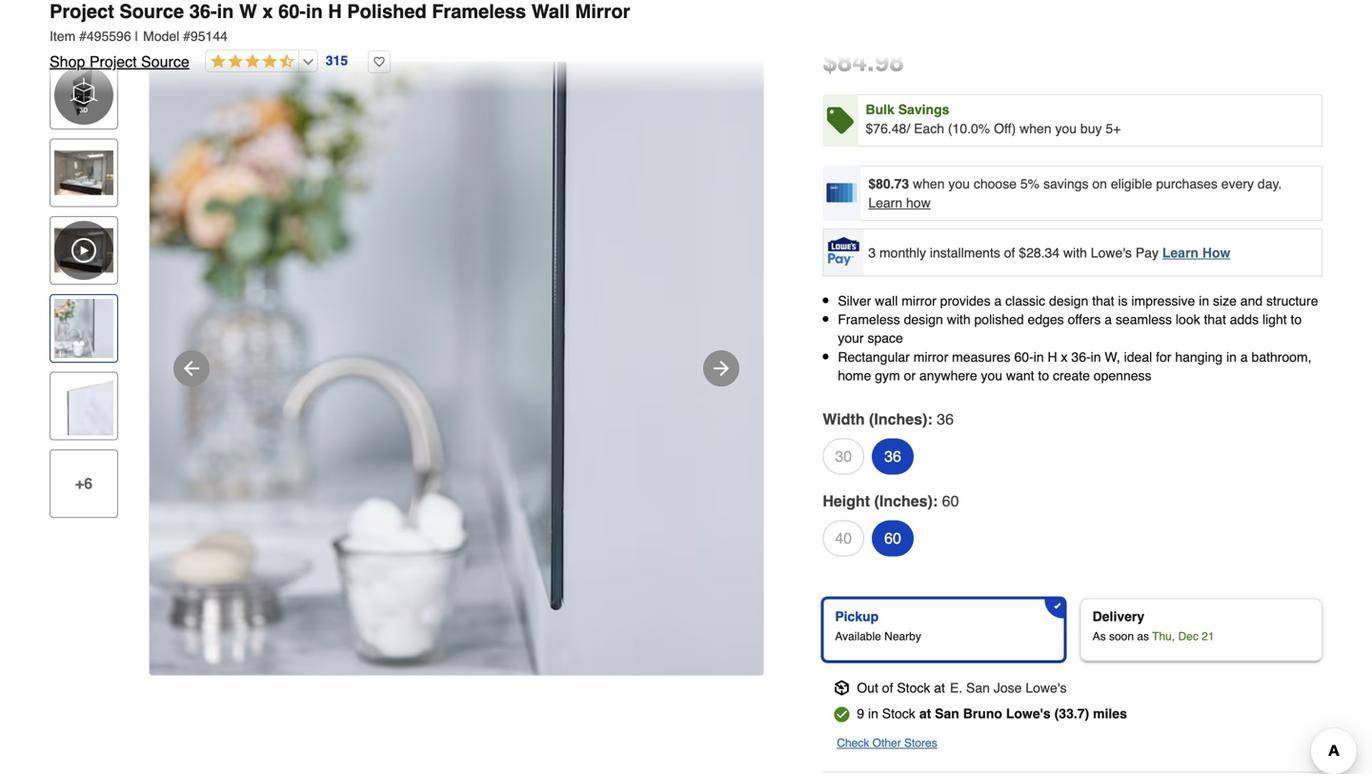 Task type: vqa. For each thing, say whether or not it's contained in the screenshot.
professionals
no



Task type: describe. For each thing, give the bounding box(es) containing it.
or
[[904, 368, 916, 383]]

arrow left image
[[180, 357, 203, 380]]

1 vertical spatial learn
[[1162, 245, 1199, 260]]

36- inside project source 36-in w x 60-in h polished frameless wall mirror item # 495596 | model # 95144
[[189, 0, 217, 22]]

miles
[[1093, 706, 1127, 722]]

$28.34
[[1019, 245, 1060, 260]]

315
[[326, 53, 348, 68]]

arrow right image
[[710, 357, 733, 380]]

shop
[[50, 53, 85, 71]]

project source  #95144 - thumbnail2 image
[[54, 299, 113, 358]]

0 vertical spatial that
[[1092, 293, 1114, 309]]

adds
[[1230, 312, 1259, 327]]

thu,
[[1152, 630, 1175, 644]]

polished
[[347, 0, 427, 22]]

create
[[1053, 368, 1090, 383]]

buy
[[1080, 121, 1102, 136]]

openness
[[1094, 368, 1152, 383]]

w,
[[1105, 349, 1120, 365]]

.
[[867, 47, 875, 77]]

33.7
[[1059, 706, 1085, 722]]

shop project source
[[50, 53, 189, 71]]

lowe's for (
[[1006, 706, 1051, 722]]

monthly
[[879, 245, 926, 260]]

project source  #95144 - 2 image
[[150, 62, 763, 676]]

0 horizontal spatial 60
[[884, 530, 901, 547]]

project inside project source 36-in w x 60-in h polished frameless wall mirror item # 495596 | model # 95144
[[50, 0, 114, 22]]

height (inches) : 60
[[823, 493, 959, 510]]

bathroom,
[[1252, 349, 1312, 365]]

1 vertical spatial source
[[141, 53, 189, 71]]

anywhere
[[919, 368, 977, 383]]

lowe's for pay
[[1091, 245, 1132, 260]]

each
[[914, 121, 944, 136]]

x inside project source 36-in w x 60-in h polished frameless wall mirror item # 495596 | model # 95144
[[262, 0, 273, 22]]

(inches) for 36
[[869, 411, 927, 428]]

source inside project source 36-in w x 60-in h polished frameless wall mirror item # 495596 | model # 95144
[[119, 0, 184, 22]]

out
[[857, 681, 878, 696]]

(inches) for 60
[[874, 493, 933, 510]]

out of stock at e. san jose lowe's
[[857, 681, 1067, 696]]

soon
[[1109, 630, 1134, 644]]

stores
[[904, 737, 937, 750]]

hanging
[[1175, 349, 1223, 365]]

in right w at top
[[306, 0, 323, 22]]

1 horizontal spatial of
[[1004, 245, 1015, 260]]

check other stores button
[[837, 734, 937, 753]]

learn how link
[[1162, 245, 1230, 260]]

width (inches) : 36
[[823, 411, 954, 428]]

dec
[[1178, 630, 1199, 644]]

1 horizontal spatial 36
[[937, 411, 954, 428]]

project source  #95144 - thumbnail3 image
[[54, 377, 113, 436]]

provides
[[940, 293, 991, 309]]

9
[[857, 706, 864, 722]]

$80.73
[[868, 176, 909, 192]]

savings
[[1043, 176, 1089, 192]]

e.
[[950, 681, 963, 696]]

item
[[50, 29, 75, 44]]

bulk
[[866, 102, 895, 117]]

check
[[837, 737, 869, 750]]

5+
[[1106, 121, 1121, 136]]

width
[[823, 411, 865, 428]]

30
[[835, 448, 852, 465]]

and
[[1240, 293, 1263, 309]]

0 horizontal spatial a
[[994, 293, 1002, 309]]

gym
[[875, 368, 900, 383]]

model
[[143, 29, 179, 44]]

0 horizontal spatial 36
[[884, 448, 901, 465]]

0 horizontal spatial to
[[1038, 368, 1049, 383]]

you inside bulk savings $76.48/ each (10.0% off) when you buy 5+
[[1055, 121, 1077, 136]]

$76.48/
[[866, 121, 910, 136]]

0 vertical spatial with
[[1063, 245, 1087, 260]]

stock for of
[[897, 681, 930, 696]]

in left w,
[[1091, 349, 1101, 365]]

1 horizontal spatial 60
[[942, 493, 959, 510]]

eligible
[[1111, 176, 1152, 192]]

in left "size"
[[1199, 293, 1209, 309]]

frameless inside silver wall mirror provides a classic design that is impressive in size and structure frameless design with polished edges offers a seamless look that adds light to your space rectangular mirror measures 60-in h x 36-in w, ideal for hanging in a bathroom, home gym or anywhere you want to create openness
[[838, 312, 900, 327]]

home
[[838, 368, 871, 383]]

impressive
[[1131, 293, 1195, 309]]

wall
[[875, 293, 898, 309]]

95144
[[191, 29, 228, 44]]

bulk savings $76.48/ each (10.0% off) when you buy 5+
[[866, 102, 1121, 136]]

in left w at top
[[217, 0, 234, 22]]

(
[[1054, 706, 1059, 722]]

structure
[[1266, 293, 1318, 309]]

x inside silver wall mirror provides a classic design that is impressive in size and structure frameless design with polished edges offers a seamless look that adds light to your space rectangular mirror measures 60-in h x 36-in w, ideal for hanging in a bathroom, home gym or anywhere you want to create openness
[[1061, 349, 1068, 365]]

purchases
[[1156, 176, 1218, 192]]

$
[[823, 47, 837, 77]]

ideal
[[1124, 349, 1152, 365]]

1 vertical spatial of
[[882, 681, 893, 696]]

lowes pay logo image
[[825, 237, 863, 266]]

1 horizontal spatial san
[[966, 681, 990, 696]]

silver
[[838, 293, 871, 309]]

1 # from the left
[[79, 29, 87, 44]]

learn how button
[[868, 193, 931, 212]]

0 vertical spatial mirror
[[902, 293, 936, 309]]

3
[[868, 245, 876, 260]]

installments
[[930, 245, 1000, 260]]

(10.0%
[[948, 121, 990, 136]]

how
[[1202, 245, 1230, 260]]

tag filled image
[[827, 107, 854, 134]]

size
[[1213, 293, 1237, 309]]

frameless inside project source 36-in w x 60-in h polished frameless wall mirror item # 495596 | model # 95144
[[432, 0, 526, 22]]

is
[[1118, 293, 1128, 309]]

in up the want
[[1034, 349, 1044, 365]]

look
[[1176, 312, 1200, 327]]

mirror
[[575, 0, 630, 22]]

option group containing pickup
[[815, 591, 1330, 669]]

495596
[[87, 29, 131, 44]]

savings
[[898, 102, 949, 117]]

seamless
[[1116, 312, 1172, 327]]



Task type: locate. For each thing, give the bounding box(es) containing it.
bruno
[[963, 706, 1002, 722]]

(inches) down gym
[[869, 411, 927, 428]]

40
[[835, 530, 852, 547]]

0 vertical spatial x
[[262, 0, 273, 22]]

0 vertical spatial of
[[1004, 245, 1015, 260]]

1 vertical spatial to
[[1038, 368, 1049, 383]]

0 vertical spatial learn
[[868, 195, 902, 211]]

you inside $80.73 when you choose 5% savings on eligible purchases every day. learn how
[[948, 176, 970, 192]]

available
[[835, 630, 881, 644]]

60- right w at top
[[278, 0, 306, 22]]

pickup available nearby
[[835, 609, 921, 644]]

1 horizontal spatial at
[[934, 681, 945, 696]]

60
[[942, 493, 959, 510], [884, 530, 901, 547]]

that down "size"
[[1204, 312, 1226, 327]]

in right hanging
[[1226, 349, 1237, 365]]

0 vertical spatial 36-
[[189, 0, 217, 22]]

at left e. on the right of page
[[934, 681, 945, 696]]

1 vertical spatial 36-
[[1071, 349, 1091, 365]]

1 vertical spatial 36
[[884, 448, 901, 465]]

lowe's left the "("
[[1006, 706, 1051, 722]]

at
[[934, 681, 945, 696], [919, 706, 931, 722]]

36- inside silver wall mirror provides a classic design that is impressive in size and structure frameless design with polished edges offers a seamless look that adds light to your space rectangular mirror measures 60-in h x 36-in w, ideal for hanging in a bathroom, home gym or anywhere you want to create openness
[[1071, 349, 1091, 365]]

0 vertical spatial design
[[1049, 293, 1088, 309]]

when inside bulk savings $76.48/ each (10.0% off) when you buy 5+
[[1020, 121, 1052, 136]]

2 horizontal spatial a
[[1240, 349, 1248, 365]]

1 horizontal spatial #
[[183, 29, 191, 44]]

1 horizontal spatial design
[[1049, 293, 1088, 309]]

space
[[868, 331, 903, 346]]

: down anywhere at the right of page
[[927, 411, 933, 428]]

height
[[823, 493, 870, 510]]

0 vertical spatial when
[[1020, 121, 1052, 136]]

1 vertical spatial you
[[948, 176, 970, 192]]

classic
[[1005, 293, 1045, 309]]

0 vertical spatial stock
[[897, 681, 930, 696]]

1 vertical spatial h
[[1048, 349, 1057, 365]]

0 vertical spatial to
[[1291, 312, 1302, 327]]

you inside silver wall mirror provides a classic design that is impressive in size and structure frameless design with polished edges offers a seamless look that adds light to your space rectangular mirror measures 60-in h x 36-in w, ideal for hanging in a bathroom, home gym or anywhere you want to create openness
[[981, 368, 1002, 383]]

a right offers
[[1105, 312, 1112, 327]]

measures
[[952, 349, 1011, 365]]

0 vertical spatial source
[[119, 0, 184, 22]]

0 vertical spatial project
[[50, 0, 114, 22]]

36 down width (inches) : 36
[[884, 448, 901, 465]]

a up polished
[[994, 293, 1002, 309]]

1 horizontal spatial you
[[981, 368, 1002, 383]]

60- inside project source 36-in w x 60-in h polished frameless wall mirror item # 495596 | model # 95144
[[278, 0, 306, 22]]

0 vertical spatial (inches)
[[869, 411, 927, 428]]

h inside project source 36-in w x 60-in h polished frameless wall mirror item # 495596 | model # 95144
[[328, 0, 342, 22]]

learn
[[868, 195, 902, 211], [1162, 245, 1199, 260]]

design up offers
[[1049, 293, 1088, 309]]

to down "structure"
[[1291, 312, 1302, 327]]

learn down $80.73
[[868, 195, 902, 211]]

h up create at the top right of page
[[1048, 349, 1057, 365]]

1 vertical spatial frameless
[[838, 312, 900, 327]]

a down adds
[[1240, 349, 1248, 365]]

0 horizontal spatial 60-
[[278, 0, 306, 22]]

$80.73 when you choose 5% savings on eligible purchases every day. learn how
[[868, 176, 1282, 211]]

a
[[994, 293, 1002, 309], [1105, 312, 1112, 327], [1240, 349, 1248, 365]]

off)
[[994, 121, 1016, 136]]

98
[[875, 47, 904, 77]]

lowe's up the "("
[[1026, 681, 1067, 696]]

0 vertical spatial you
[[1055, 121, 1077, 136]]

of left $28.34
[[1004, 245, 1015, 260]]

:
[[927, 411, 933, 428], [933, 493, 938, 510]]

stock
[[897, 681, 930, 696], [882, 706, 915, 722]]

4.5 stars image
[[206, 53, 294, 71]]

0 vertical spatial 60
[[942, 493, 959, 510]]

0 horizontal spatial learn
[[868, 195, 902, 211]]

in right 9
[[868, 706, 878, 722]]

frameless down silver
[[838, 312, 900, 327]]

edges
[[1028, 312, 1064, 327]]

stock for in
[[882, 706, 915, 722]]

project source  #95144 - thumbnail image
[[54, 143, 113, 203]]

when
[[1020, 121, 1052, 136], [913, 176, 945, 192]]

1 vertical spatial stock
[[882, 706, 915, 722]]

when right "off)"
[[1020, 121, 1052, 136]]

36
[[937, 411, 954, 428], [884, 448, 901, 465]]

check other stores
[[837, 737, 937, 750]]

pickup
[[835, 609, 879, 625]]

how
[[906, 195, 931, 211]]

source up 'model'
[[119, 0, 184, 22]]

1 horizontal spatial 36-
[[1071, 349, 1091, 365]]

that
[[1092, 293, 1114, 309], [1204, 312, 1226, 327]]

as
[[1137, 630, 1149, 644]]

0 vertical spatial a
[[994, 293, 1002, 309]]

in
[[217, 0, 234, 22], [306, 0, 323, 22], [1199, 293, 1209, 309], [1034, 349, 1044, 365], [1091, 349, 1101, 365], [1226, 349, 1237, 365], [868, 706, 878, 722]]

wall
[[531, 0, 570, 22]]

0 vertical spatial at
[[934, 681, 945, 696]]

silver wall mirror provides a classic design that is impressive in size and structure frameless design with polished edges offers a seamless look that adds light to your space rectangular mirror measures 60-in h x 36-in w, ideal for hanging in a bathroom, home gym or anywhere you want to create openness
[[838, 293, 1318, 383]]

pickup image
[[834, 681, 849, 696]]

(inches)
[[869, 411, 927, 428], [874, 493, 933, 510]]

design down 'provides'
[[904, 312, 943, 327]]

2 horizontal spatial you
[[1055, 121, 1077, 136]]

0 horizontal spatial frameless
[[432, 0, 526, 22]]

you left choose
[[948, 176, 970, 192]]

to right the want
[[1038, 368, 1049, 383]]

0 vertical spatial san
[[966, 681, 990, 696]]

jose
[[994, 681, 1022, 696]]

0 horizontal spatial h
[[328, 0, 342, 22]]

1 horizontal spatial a
[[1105, 312, 1112, 327]]

1 horizontal spatial 60-
[[1014, 349, 1034, 365]]

: for width (inches)
[[927, 411, 933, 428]]

project
[[50, 0, 114, 22], [89, 53, 137, 71]]

)
[[1085, 706, 1089, 722]]

$ 84 . 98
[[823, 47, 904, 77]]

0 vertical spatial lowe's
[[1091, 245, 1132, 260]]

1 vertical spatial with
[[947, 312, 971, 327]]

1 horizontal spatial h
[[1048, 349, 1057, 365]]

mirror right wall
[[902, 293, 936, 309]]

for
[[1156, 349, 1171, 365]]

delivery
[[1093, 609, 1144, 625]]

with down 'provides'
[[947, 312, 971, 327]]

2 vertical spatial you
[[981, 368, 1002, 383]]

x up create at the top right of page
[[1061, 349, 1068, 365]]

option group
[[815, 591, 1330, 669]]

delivery as soon as thu, dec 21
[[1093, 609, 1214, 644]]

light
[[1262, 312, 1287, 327]]

frameless left wall
[[432, 0, 526, 22]]

1 vertical spatial san
[[935, 706, 959, 722]]

san right e. on the right of page
[[966, 681, 990, 696]]

san down e. on the right of page
[[935, 706, 959, 722]]

1 vertical spatial (inches)
[[874, 493, 933, 510]]

you down the measures
[[981, 368, 1002, 383]]

stock left e. on the right of page
[[897, 681, 930, 696]]

nearby
[[884, 630, 921, 644]]

1 vertical spatial design
[[904, 312, 943, 327]]

h inside silver wall mirror provides a classic design that is impressive in size and structure frameless design with polished edges offers a seamless look that adds light to your space rectangular mirror measures 60-in h x 36-in w, ideal for hanging in a bathroom, home gym or anywhere you want to create openness
[[1048, 349, 1057, 365]]

1 vertical spatial that
[[1204, 312, 1226, 327]]

project down 495596
[[89, 53, 137, 71]]

with
[[1063, 245, 1087, 260], [947, 312, 971, 327]]

mirror up anywhere at the right of page
[[913, 349, 948, 365]]

0 horizontal spatial design
[[904, 312, 943, 327]]

36 down anywhere at the right of page
[[937, 411, 954, 428]]

60- inside silver wall mirror provides a classic design that is impressive in size and structure frameless design with polished edges offers a seamless look that adds light to your space rectangular mirror measures 60-in h x 36-in w, ideal for hanging in a bathroom, home gym or anywhere you want to create openness
[[1014, 349, 1034, 365]]

learn right the pay
[[1162, 245, 1199, 260]]

0 horizontal spatial of
[[882, 681, 893, 696]]

1 vertical spatial x
[[1061, 349, 1068, 365]]

mirror
[[902, 293, 936, 309], [913, 349, 948, 365]]

0 vertical spatial frameless
[[432, 0, 526, 22]]

frameless
[[432, 0, 526, 22], [838, 312, 900, 327]]

that left is
[[1092, 293, 1114, 309]]

check circle filled image
[[834, 707, 849, 723]]

item number 4 9 5 5 9 6 and model number 9 5 1 4 4 element
[[50, 27, 1323, 46]]

0 horizontal spatial at
[[919, 706, 931, 722]]

1 horizontal spatial learn
[[1162, 245, 1199, 260]]

of right out
[[882, 681, 893, 696]]

0 horizontal spatial x
[[262, 0, 273, 22]]

1 vertical spatial mirror
[[913, 349, 948, 365]]

rectangular
[[838, 349, 910, 365]]

your
[[838, 331, 864, 346]]

stock up check other stores
[[882, 706, 915, 722]]

+6 button
[[50, 450, 118, 518]]

84
[[837, 47, 867, 77]]

21
[[1202, 630, 1214, 644]]

every
[[1221, 176, 1254, 192]]

0 horizontal spatial 36-
[[189, 0, 217, 22]]

1 vertical spatial a
[[1105, 312, 1112, 327]]

1 vertical spatial when
[[913, 176, 945, 192]]

: for height (inches)
[[933, 493, 938, 510]]

# right 'model'
[[183, 29, 191, 44]]

36- up 95144
[[189, 0, 217, 22]]

x
[[262, 0, 273, 22], [1061, 349, 1068, 365]]

1 horizontal spatial that
[[1204, 312, 1226, 327]]

project up "item"
[[50, 0, 114, 22]]

# right "item"
[[79, 29, 87, 44]]

when inside $80.73 when you choose 5% savings on eligible purchases every day. learn how
[[913, 176, 945, 192]]

at up stores
[[919, 706, 931, 722]]

#
[[79, 29, 87, 44], [183, 29, 191, 44]]

60- up the want
[[1014, 349, 1034, 365]]

0 horizontal spatial #
[[79, 29, 87, 44]]

0 vertical spatial 60-
[[278, 0, 306, 22]]

1 vertical spatial at
[[919, 706, 931, 722]]

x right w at top
[[262, 0, 273, 22]]

1 vertical spatial 60-
[[1014, 349, 1034, 365]]

1 vertical spatial :
[[933, 493, 938, 510]]

lowe's
[[1091, 245, 1132, 260], [1026, 681, 1067, 696], [1006, 706, 1051, 722]]

heart outline image
[[368, 51, 391, 73]]

9 in stock at san bruno lowe's ( 33.7 ) miles
[[857, 706, 1127, 722]]

1 vertical spatial project
[[89, 53, 137, 71]]

0 horizontal spatial you
[[948, 176, 970, 192]]

(inches) right height
[[874, 493, 933, 510]]

1 horizontal spatial when
[[1020, 121, 1052, 136]]

1 vertical spatial 60
[[884, 530, 901, 547]]

1 horizontal spatial to
[[1291, 312, 1302, 327]]

1 horizontal spatial frameless
[[838, 312, 900, 327]]

with inside silver wall mirror provides a classic design that is impressive in size and structure frameless design with polished edges offers a seamless look that adds light to your space rectangular mirror measures 60-in h x 36-in w, ideal for hanging in a bathroom, home gym or anywhere you want to create openness
[[947, 312, 971, 327]]

0 vertical spatial h
[[328, 0, 342, 22]]

2 # from the left
[[183, 29, 191, 44]]

: right height
[[933, 493, 938, 510]]

0 horizontal spatial when
[[913, 176, 945, 192]]

when up how
[[913, 176, 945, 192]]

0 horizontal spatial san
[[935, 706, 959, 722]]

1 horizontal spatial x
[[1061, 349, 1068, 365]]

at for at
[[919, 706, 931, 722]]

of
[[1004, 245, 1015, 260], [882, 681, 893, 696]]

on
[[1092, 176, 1107, 192]]

1 horizontal spatial with
[[1063, 245, 1087, 260]]

0 horizontal spatial with
[[947, 312, 971, 327]]

0 horizontal spatial that
[[1092, 293, 1114, 309]]

offers
[[1068, 312, 1101, 327]]

to
[[1291, 312, 1302, 327], [1038, 368, 1049, 383]]

2 vertical spatial a
[[1240, 349, 1248, 365]]

3 monthly installments of $28.34 with lowe's pay learn how
[[868, 245, 1230, 260]]

2 vertical spatial lowe's
[[1006, 706, 1051, 722]]

day.
[[1258, 176, 1282, 192]]

5%
[[1020, 176, 1040, 192]]

+6
[[75, 475, 93, 493]]

1 vertical spatial lowe's
[[1026, 681, 1067, 696]]

lowe's left the pay
[[1091, 245, 1132, 260]]

0 vertical spatial :
[[927, 411, 933, 428]]

want
[[1006, 368, 1034, 383]]

36- up create at the top right of page
[[1071, 349, 1091, 365]]

source down 'model'
[[141, 53, 189, 71]]

with right $28.34
[[1063, 245, 1087, 260]]

san
[[966, 681, 990, 696], [935, 706, 959, 722]]

at for e. san jose lowe's
[[934, 681, 945, 696]]

as
[[1093, 630, 1106, 644]]

learn inside $80.73 when you choose 5% savings on eligible purchases every day. learn how
[[868, 195, 902, 211]]

you left buy
[[1055, 121, 1077, 136]]

|
[[135, 29, 138, 44]]

h up 315
[[328, 0, 342, 22]]

h
[[328, 0, 342, 22], [1048, 349, 1057, 365]]

0 vertical spatial 36
[[937, 411, 954, 428]]



